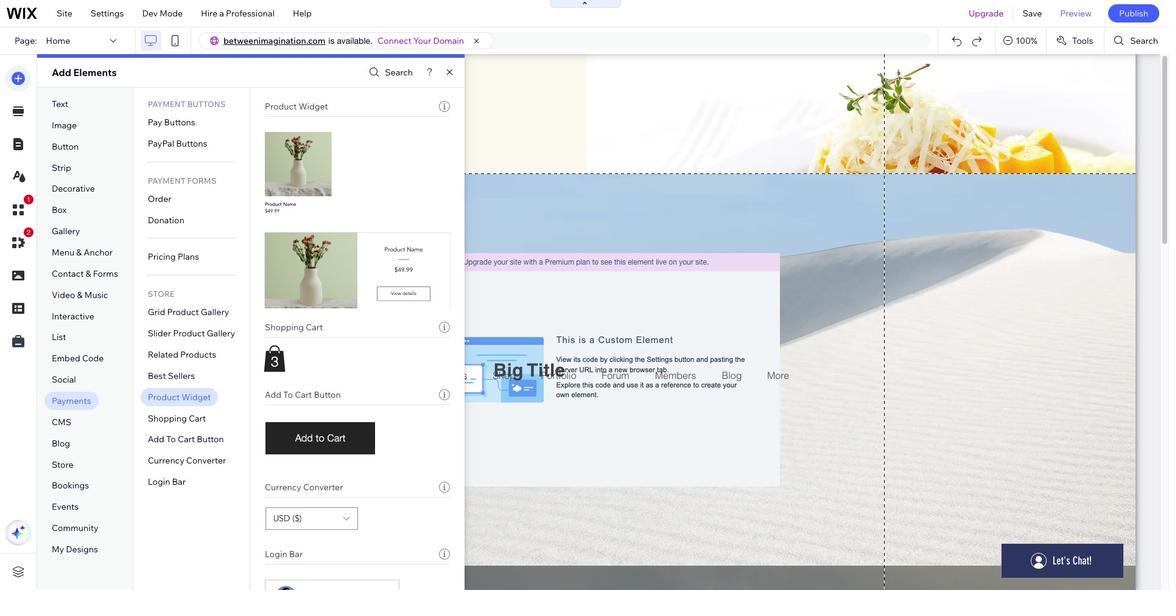 Task type: locate. For each thing, give the bounding box(es) containing it.
0 vertical spatial forms
[[187, 176, 216, 186]]

1 horizontal spatial add to cart button
[[265, 390, 341, 401]]

music
[[85, 290, 108, 301]]

payment forms
[[148, 176, 216, 186]]

2 vertical spatial button
[[197, 435, 224, 445]]

0 vertical spatial button
[[52, 141, 79, 152]]

1 vertical spatial converter
[[303, 482, 343, 493]]

0 horizontal spatial shopping cart
[[148, 413, 206, 424]]

store down blog
[[52, 460, 73, 471]]

0 vertical spatial payment
[[148, 99, 185, 109]]

buttons
[[187, 99, 226, 109], [164, 117, 195, 128], [176, 138, 207, 149]]

1 vertical spatial button
[[314, 390, 341, 401]]

pay
[[148, 117, 162, 128]]

1 vertical spatial widget
[[182, 392, 211, 403]]

gallery
[[52, 226, 80, 237], [201, 307, 229, 318], [207, 328, 235, 339]]

0 horizontal spatial product widget
[[148, 392, 211, 403]]

0 vertical spatial bar
[[172, 477, 186, 488]]

product widget
[[265, 101, 328, 112], [148, 392, 211, 403]]

sellers
[[168, 371, 195, 382]]

tools button
[[1047, 27, 1104, 54]]

0 horizontal spatial search
[[385, 67, 413, 78]]

donation
[[148, 215, 184, 226]]

1 vertical spatial login
[[265, 549, 287, 560]]

& for menu
[[76, 247, 82, 258]]

0 horizontal spatial add
[[52, 66, 71, 79]]

0 vertical spatial buttons
[[187, 99, 226, 109]]

0 horizontal spatial currency converter
[[148, 456, 226, 467]]

gallery up menu
[[52, 226, 80, 237]]

product
[[265, 101, 297, 112], [167, 307, 199, 318], [173, 328, 205, 339], [148, 392, 180, 403]]

search button down connect
[[366, 64, 413, 81]]

pay buttons
[[148, 117, 195, 128]]

add to cart button
[[265, 390, 341, 401], [148, 435, 224, 445]]

grid product gallery
[[148, 307, 229, 318]]

forms
[[187, 176, 216, 186], [93, 269, 118, 279]]

a
[[219, 8, 224, 19]]

connect
[[378, 35, 412, 46]]

pricing plans
[[148, 252, 199, 263]]

1 vertical spatial bar
[[289, 549, 303, 560]]

anchor
[[84, 247, 113, 258]]

2 vertical spatial &
[[77, 290, 83, 301]]

1
[[27, 196, 30, 203]]

buttons down payment buttons at the top
[[164, 117, 195, 128]]

grid
[[148, 307, 165, 318]]

login
[[148, 477, 170, 488], [265, 549, 287, 560]]

search down is available. connect your domain
[[385, 67, 413, 78]]

& right video
[[77, 290, 83, 301]]

1 vertical spatial buttons
[[164, 117, 195, 128]]

& for contact
[[86, 269, 91, 279]]

search down publish
[[1131, 35, 1158, 46]]

0 vertical spatial login bar
[[148, 477, 186, 488]]

search button
[[1105, 27, 1169, 54], [366, 64, 413, 81]]

converter
[[186, 456, 226, 467], [303, 482, 343, 493]]

your
[[413, 35, 431, 46]]

settings
[[91, 8, 124, 19]]

code
[[82, 353, 104, 364]]

2 vertical spatial buttons
[[176, 138, 207, 149]]

payment up order
[[148, 176, 185, 186]]

contact & forms
[[52, 269, 118, 279]]

video
[[52, 290, 75, 301]]

1 horizontal spatial login bar
[[265, 549, 303, 560]]

store
[[148, 289, 175, 299], [52, 460, 73, 471]]

0 vertical spatial &
[[76, 247, 82, 258]]

buttons up pay buttons
[[187, 99, 226, 109]]

0 horizontal spatial add to cart button
[[148, 435, 224, 445]]

1 vertical spatial login bar
[[265, 549, 303, 560]]

1 vertical spatial search
[[385, 67, 413, 78]]

0 horizontal spatial shopping
[[148, 413, 187, 424]]

help
[[293, 8, 312, 19]]

add
[[52, 66, 71, 79], [265, 390, 281, 401], [148, 435, 164, 445]]

1 horizontal spatial widget
[[299, 101, 328, 112]]

1 horizontal spatial button
[[197, 435, 224, 445]]

slider
[[148, 328, 171, 339]]

1 horizontal spatial currency converter
[[265, 482, 343, 493]]

0 horizontal spatial currency
[[148, 456, 184, 467]]

payment up pay buttons
[[148, 99, 185, 109]]

buttons down pay buttons
[[176, 138, 207, 149]]

1 horizontal spatial shopping
[[265, 322, 304, 333]]

forms down anchor
[[93, 269, 118, 279]]

related
[[148, 350, 178, 361]]

1 vertical spatial payment
[[148, 176, 185, 186]]

0 vertical spatial currency
[[148, 456, 184, 467]]

currency converter
[[148, 456, 226, 467], [265, 482, 343, 493]]

gallery up slider product gallery
[[201, 307, 229, 318]]

0 horizontal spatial search button
[[366, 64, 413, 81]]

1 vertical spatial store
[[52, 460, 73, 471]]

& right menu
[[76, 247, 82, 258]]

button
[[52, 141, 79, 152], [314, 390, 341, 401], [197, 435, 224, 445]]

& right contact
[[86, 269, 91, 279]]

best sellers
[[148, 371, 195, 382]]

widget
[[299, 101, 328, 112], [182, 392, 211, 403]]

pricing
[[148, 252, 176, 263]]

0 horizontal spatial button
[[52, 141, 79, 152]]

0 horizontal spatial widget
[[182, 392, 211, 403]]

1 vertical spatial &
[[86, 269, 91, 279]]

1 horizontal spatial converter
[[303, 482, 343, 493]]

0 vertical spatial login
[[148, 477, 170, 488]]

0 vertical spatial search
[[1131, 35, 1158, 46]]

to
[[283, 390, 293, 401], [166, 435, 176, 445]]

bar
[[172, 477, 186, 488], [289, 549, 303, 560]]

0 horizontal spatial converter
[[186, 456, 226, 467]]

image
[[52, 120, 77, 131]]

&
[[76, 247, 82, 258], [86, 269, 91, 279], [77, 290, 83, 301]]

1 horizontal spatial store
[[148, 289, 175, 299]]

currency
[[148, 456, 184, 467], [265, 482, 301, 493]]

1 vertical spatial gallery
[[201, 307, 229, 318]]

search
[[1131, 35, 1158, 46], [385, 67, 413, 78]]

store up grid
[[148, 289, 175, 299]]

1 horizontal spatial to
[[283, 390, 293, 401]]

2 payment from the top
[[148, 176, 185, 186]]

mode
[[160, 8, 183, 19]]

0 vertical spatial search button
[[1105, 27, 1169, 54]]

0 vertical spatial product widget
[[265, 101, 328, 112]]

1 vertical spatial add to cart button
[[148, 435, 224, 445]]

payments
[[52, 396, 91, 407]]

0 vertical spatial store
[[148, 289, 175, 299]]

2 vertical spatial add
[[148, 435, 164, 445]]

1 horizontal spatial search
[[1131, 35, 1158, 46]]

my
[[52, 544, 64, 555]]

search button down publish button on the top of page
[[1105, 27, 1169, 54]]

2 vertical spatial gallery
[[207, 328, 235, 339]]

1 horizontal spatial login
[[265, 549, 287, 560]]

login bar
[[148, 477, 186, 488], [265, 549, 303, 560]]

1 vertical spatial product widget
[[148, 392, 211, 403]]

1 vertical spatial currency
[[265, 482, 301, 493]]

forms down paypal buttons
[[187, 176, 216, 186]]

cart
[[306, 322, 323, 333], [295, 390, 312, 401], [189, 413, 206, 424], [178, 435, 195, 445]]

& for video
[[77, 290, 83, 301]]

0 vertical spatial widget
[[299, 101, 328, 112]]

buttons for paypal buttons
[[176, 138, 207, 149]]

strip
[[52, 162, 71, 173]]

is
[[328, 36, 335, 46]]

1 button
[[5, 195, 33, 223]]

0 horizontal spatial to
[[166, 435, 176, 445]]

1 horizontal spatial shopping cart
[[265, 322, 323, 333]]

0 vertical spatial shopping cart
[[265, 322, 323, 333]]

community
[[52, 523, 98, 534]]

hire a professional
[[201, 8, 275, 19]]

gallery up 'products'
[[207, 328, 235, 339]]

menu
[[52, 247, 74, 258]]

buttons for pay buttons
[[164, 117, 195, 128]]

text
[[52, 99, 68, 110]]

1 vertical spatial add
[[265, 390, 281, 401]]

1 payment from the top
[[148, 99, 185, 109]]

1 horizontal spatial search button
[[1105, 27, 1169, 54]]

social
[[52, 375, 76, 386]]

payment
[[148, 99, 185, 109], [148, 176, 185, 186]]

1 vertical spatial forms
[[93, 269, 118, 279]]



Task type: vqa. For each thing, say whether or not it's contained in the screenshot.
the bottommost Shopping
yes



Task type: describe. For each thing, give the bounding box(es) containing it.
embed code
[[52, 353, 104, 364]]

1 vertical spatial currency converter
[[265, 482, 343, 493]]

best
[[148, 371, 166, 382]]

1 horizontal spatial forms
[[187, 176, 216, 186]]

save
[[1023, 8, 1042, 19]]

contact
[[52, 269, 84, 279]]

payment for payment forms
[[148, 176, 185, 186]]

100%
[[1016, 35, 1038, 46]]

0 horizontal spatial forms
[[93, 269, 118, 279]]

publish button
[[1108, 4, 1160, 23]]

dev
[[142, 8, 158, 19]]

interactive
[[52, 311, 94, 322]]

my designs
[[52, 544, 98, 555]]

1 vertical spatial to
[[166, 435, 176, 445]]

payment for payment buttons
[[148, 99, 185, 109]]

0 vertical spatial to
[[283, 390, 293, 401]]

2
[[27, 229, 30, 236]]

designs
[[66, 544, 98, 555]]

order
[[148, 193, 171, 204]]

preview button
[[1051, 0, 1101, 27]]

payment buttons
[[148, 99, 226, 109]]

1 vertical spatial shopping
[[148, 413, 187, 424]]

paypal
[[148, 138, 174, 149]]

is available. connect your domain
[[328, 35, 464, 46]]

bookings
[[52, 481, 89, 492]]

0 vertical spatial add
[[52, 66, 71, 79]]

2 button
[[5, 228, 33, 256]]

box
[[52, 205, 67, 216]]

publish
[[1119, 8, 1149, 19]]

video & music
[[52, 290, 108, 301]]

products
[[180, 350, 216, 361]]

professional
[[226, 8, 275, 19]]

0 horizontal spatial bar
[[172, 477, 186, 488]]

0 vertical spatial gallery
[[52, 226, 80, 237]]

0 vertical spatial converter
[[186, 456, 226, 467]]

slider product gallery
[[148, 328, 235, 339]]

1 vertical spatial shopping cart
[[148, 413, 206, 424]]

0 horizontal spatial login bar
[[148, 477, 186, 488]]

cms
[[52, 417, 71, 428]]

1 horizontal spatial bar
[[289, 549, 303, 560]]

2 horizontal spatial button
[[314, 390, 341, 401]]

dev mode
[[142, 8, 183, 19]]

plans
[[178, 252, 199, 263]]

blog
[[52, 438, 70, 449]]

add elements
[[52, 66, 117, 79]]

gallery for slider product gallery
[[207, 328, 235, 339]]

save button
[[1014, 0, 1051, 27]]

0 vertical spatial currency converter
[[148, 456, 226, 467]]

100% button
[[996, 27, 1046, 54]]

0 horizontal spatial login
[[148, 477, 170, 488]]

betweenimagination.com
[[224, 35, 325, 46]]

upgrade
[[969, 8, 1004, 19]]

preview
[[1061, 8, 1092, 19]]

hire
[[201, 8, 218, 19]]

tools
[[1072, 35, 1093, 46]]

related products
[[148, 350, 216, 361]]

domain
[[433, 35, 464, 46]]

1 horizontal spatial product widget
[[265, 101, 328, 112]]

menu & anchor
[[52, 247, 113, 258]]

1 vertical spatial search button
[[366, 64, 413, 81]]

1 horizontal spatial currency
[[265, 482, 301, 493]]

events
[[52, 502, 79, 513]]

embed
[[52, 353, 80, 364]]

paypal buttons
[[148, 138, 207, 149]]

1 horizontal spatial add
[[148, 435, 164, 445]]

gallery for grid product gallery
[[201, 307, 229, 318]]

0 horizontal spatial store
[[52, 460, 73, 471]]

elements
[[73, 66, 117, 79]]

home
[[46, 35, 70, 46]]

buttons for payment buttons
[[187, 99, 226, 109]]

available.
[[337, 36, 373, 46]]

2 horizontal spatial add
[[265, 390, 281, 401]]

site
[[57, 8, 72, 19]]

list
[[52, 332, 66, 343]]

decorative
[[52, 184, 95, 195]]

0 vertical spatial add to cart button
[[265, 390, 341, 401]]

0 vertical spatial shopping
[[265, 322, 304, 333]]



